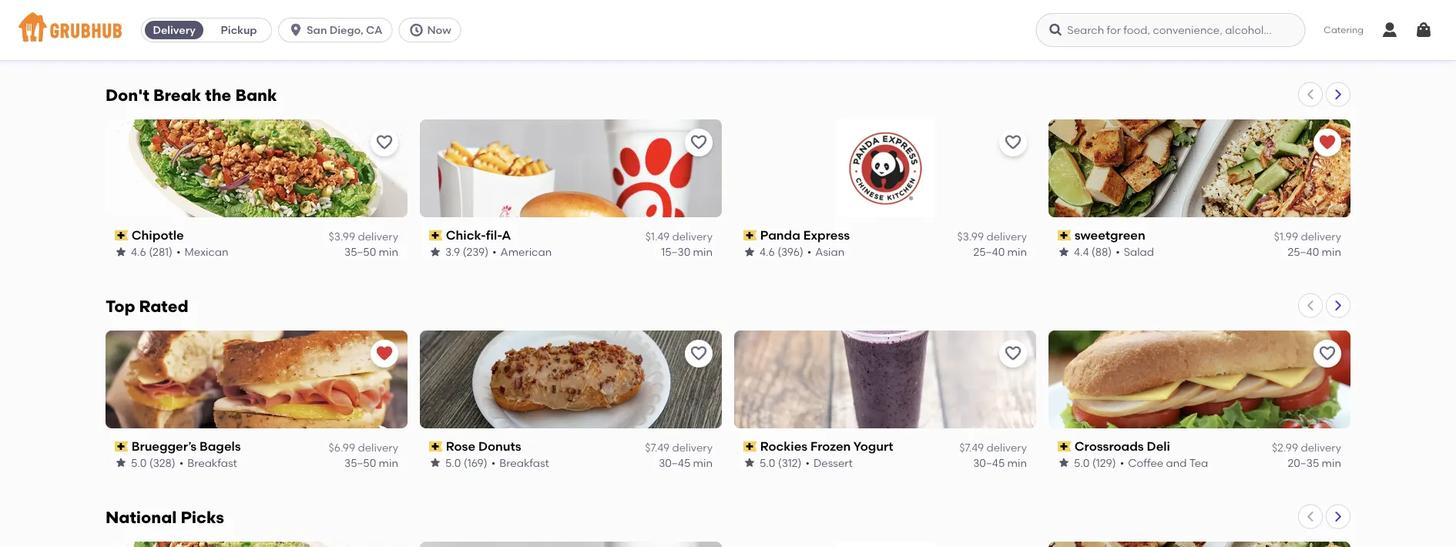 Task type: vqa. For each thing, say whether or not it's contained in the screenshot.
rightmost Saved restaurant button
yes



Task type: locate. For each thing, give the bounding box(es) containing it.
barbecue
[[219, 16, 279, 31]]

save this restaurant image for rockies frozen yogurt
[[1004, 344, 1022, 362]]

1 30–45 from the left
[[659, 456, 691, 469]]

breakfast down bagels
[[187, 456, 237, 469]]

mesa up mediterranean in the right of the page
[[1174, 16, 1207, 31]]

star icon image left 4.7 on the right of the page
[[1058, 34, 1070, 47]]

• down grill
[[1120, 34, 1124, 47]]

4.7
[[1074, 34, 1088, 47]]

subscription pass image for sayulitas mexican food - mira mesa
[[429, 18, 443, 29]]

1 30–45 min from the left
[[659, 456, 713, 469]]

crossroads
[[1075, 438, 1144, 453]]

• down the panda express
[[807, 245, 812, 258]]

• right (312)
[[806, 456, 810, 469]]

4.4 (88)
[[1074, 245, 1112, 258]]

subscription pass image for chick-fil-a
[[429, 229, 443, 240]]

min for luna grill - mira mesa
[[1322, 34, 1341, 47]]

2 30–45 min from the left
[[973, 456, 1027, 469]]

0 vertical spatial saved restaurant image
[[1318, 133, 1337, 151]]

2 vertical spatial caret left icon image
[[1304, 510, 1317, 523]]

$3.99
[[329, 18, 355, 31], [329, 229, 355, 242], [957, 229, 984, 242]]

caret right icon image
[[1332, 88, 1344, 101], [1332, 299, 1344, 312], [1332, 510, 1344, 523]]

don't break the bank
[[106, 85, 277, 105]]

2 panda express logo image from the top
[[836, 541, 934, 547]]

25–40 min for luna grill - mira mesa
[[1288, 34, 1341, 47]]

breakfast for donuts
[[499, 456, 549, 469]]

crossroads deli logo image
[[1049, 330, 1351, 428]]

1 vertical spatial panda express logo image
[[836, 541, 934, 547]]

star icon image for l&l
[[115, 34, 127, 47]]

caret right icon image down the $1.99 delivery
[[1332, 299, 1344, 312]]

breakfast down 'donuts'
[[499, 456, 549, 469]]

chick-
[[446, 227, 486, 242]]

$2.99
[[1272, 440, 1298, 453]]

0 horizontal spatial $7.49
[[645, 440, 670, 453]]

0 horizontal spatial 30–45 min
[[659, 456, 713, 469]]

1 horizontal spatial mexican
[[505, 16, 556, 31]]

4.9 (1479)
[[445, 34, 492, 47]]

25–40 min for panda express
[[973, 245, 1027, 258]]

4.6 left the "(281)" on the top left of the page
[[131, 245, 146, 258]]

delivery button
[[142, 18, 207, 42]]

caret left icon image for top rated
[[1304, 299, 1317, 312]]

bruegger's bagels logo image
[[106, 330, 408, 428]]

chipotle logo image down bank
[[106, 119, 408, 217]]

1 mesa from the left
[[631, 16, 664, 31]]

4 5.0 from the left
[[1074, 456, 1090, 469]]

subscription pass image inside sayulitas mexican food - mira mesa link
[[429, 18, 443, 29]]

35–50 min
[[344, 245, 398, 258], [344, 456, 398, 469]]

national picks
[[106, 507, 224, 527]]

• breakfast down 'donuts'
[[491, 456, 549, 469]]

saved restaurant image
[[1318, 133, 1337, 151], [375, 344, 394, 362]]

2 breakfast from the left
[[499, 456, 549, 469]]

1 caret left icon image from the top
[[1304, 88, 1317, 101]]

subscription pass image for panda express
[[743, 229, 757, 240]]

• down bruegger's bagels
[[179, 456, 184, 469]]

4.4 down l&l
[[131, 34, 146, 47]]

delivery
[[358, 18, 398, 31], [1301, 18, 1341, 31], [358, 229, 398, 242], [672, 229, 713, 242], [987, 229, 1027, 242], [1301, 229, 1341, 242], [358, 440, 398, 453], [672, 440, 713, 453], [987, 440, 1027, 453], [1301, 440, 1341, 453]]

star icon image for crossroads
[[1058, 456, 1070, 469]]

0 horizontal spatial -
[[593, 16, 598, 31]]

1 horizontal spatial -
[[1135, 16, 1141, 31]]

min for bruegger's bagels
[[379, 456, 398, 469]]

save this restaurant image
[[375, 133, 394, 151], [1004, 133, 1022, 151], [690, 344, 708, 362], [1004, 344, 1022, 362], [1318, 344, 1337, 362]]

1 chick-fil-a logo image from the top
[[420, 119, 722, 217]]

sweetgreen logo image
[[1049, 119, 1351, 217], [1049, 541, 1351, 547]]

frozen
[[811, 438, 851, 453]]

• breakfast for donuts
[[491, 456, 549, 469]]

subscription pass image left sayulitas
[[429, 18, 443, 29]]

0 vertical spatial saved restaurant button
[[1314, 128, 1341, 156]]

caret right icon image down 20–35 min
[[1332, 510, 1344, 523]]

crossroads deli
[[1075, 438, 1170, 453]]

0 horizontal spatial 4.6
[[131, 245, 146, 258]]

- right grill
[[1135, 16, 1141, 31]]

sayulitas mexican food - mira mesa
[[446, 16, 664, 31]]

0 vertical spatial sweetgreen logo image
[[1049, 119, 1351, 217]]

subscription pass image left sweetgreen
[[1058, 229, 1071, 240]]

0 vertical spatial 4.4
[[131, 34, 146, 47]]

• for l&l hawaiian barbecue
[[180, 34, 184, 47]]

1 vertical spatial saved restaurant button
[[371, 339, 398, 367]]

4.6 (396)
[[760, 245, 803, 258]]

1 35–50 min from the top
[[344, 245, 398, 258]]

5.0 (312)
[[760, 456, 802, 469]]

0 horizontal spatial saved restaurant button
[[371, 339, 398, 367]]

3 caret left icon image from the top
[[1304, 510, 1317, 523]]

delivery for l&l hawaiian barbecue
[[358, 18, 398, 31]]

1 breakfast from the left
[[187, 456, 237, 469]]

$3.99 delivery for panda express
[[957, 229, 1027, 242]]

coffee
[[1128, 456, 1164, 469]]

2 vertical spatial caret right icon image
[[1332, 510, 1344, 523]]

delivery for rose donuts
[[672, 440, 713, 453]]

bank
[[235, 85, 277, 105]]

20–35 min
[[1288, 456, 1341, 469]]

0 horizontal spatial $7.49 delivery
[[645, 440, 713, 453]]

mexican right the "(281)" on the top left of the page
[[185, 245, 228, 258]]

1 horizontal spatial 4.6
[[760, 245, 775, 258]]

1 4.6 from the left
[[131, 245, 146, 258]]

4.4 left '(88)'
[[1074, 245, 1089, 258]]

4.6 for chipotle
[[131, 245, 146, 258]]

express
[[803, 227, 850, 242]]

1 - from the left
[[593, 16, 598, 31]]

1 horizontal spatial $7.49
[[959, 440, 984, 453]]

save this restaurant button for chick-fil-a
[[685, 128, 713, 156]]

save this restaurant image for crossroads deli
[[1318, 344, 1337, 362]]

4.6 (281)
[[131, 245, 173, 258]]

diego,
[[330, 23, 363, 37]]

save this restaurant button
[[371, 128, 398, 156], [685, 128, 713, 156], [999, 128, 1027, 156], [685, 339, 713, 367], [999, 339, 1027, 367], [1314, 339, 1341, 367]]

subscription pass image left luna
[[1058, 18, 1071, 29]]

break
[[153, 85, 201, 105]]

caret right icon image for national picks
[[1332, 510, 1344, 523]]

subscription pass image
[[115, 18, 128, 29], [1058, 18, 1071, 29], [115, 229, 128, 240], [743, 229, 757, 240]]

• down fil-
[[492, 245, 497, 258]]

1 vertical spatial mexican
[[185, 245, 228, 258]]

1 vertical spatial 4.4
[[1074, 245, 1089, 258]]

star icon image
[[115, 34, 127, 47], [429, 34, 441, 47], [1058, 34, 1070, 47], [115, 245, 127, 258], [429, 245, 441, 258], [743, 245, 756, 258], [1058, 245, 1070, 258], [115, 456, 127, 469], [429, 456, 441, 469], [743, 456, 756, 469], [1058, 456, 1070, 469]]

0 horizontal spatial 4.4
[[131, 34, 146, 47]]

• breakfast down bagels
[[179, 456, 237, 469]]

1 $7.49 from the left
[[645, 440, 670, 453]]

sayulitas mexican food - mira mesa link
[[429, 15, 713, 33]]

2 caret left icon image from the top
[[1304, 299, 1317, 312]]

sayulitas
[[446, 16, 502, 31]]

3 5.0 from the left
[[760, 456, 775, 469]]

1 horizontal spatial mesa
[[1174, 16, 1207, 31]]

0 vertical spatial panda express logo image
[[836, 119, 934, 217]]

0 horizontal spatial mira
[[601, 16, 628, 31]]

• down 'donuts'
[[491, 456, 496, 469]]

subscription pass image for luna grill - mira mesa
[[1058, 18, 1071, 29]]

5.0 left (312)
[[760, 456, 775, 469]]

caret left icon image
[[1304, 88, 1317, 101], [1304, 299, 1317, 312], [1304, 510, 1317, 523]]

35–50 for don't break the bank
[[344, 245, 376, 258]]

subscription pass image left l&l
[[115, 18, 128, 29]]

rose donuts logo image
[[420, 330, 722, 428]]

star icon image for panda
[[743, 245, 756, 258]]

2 $7.49 from the left
[[959, 440, 984, 453]]

star icon image left 3.9
[[429, 245, 441, 258]]

chick-fil-a logo image
[[420, 119, 722, 217], [420, 541, 722, 547]]

chipotle logo image
[[106, 119, 408, 217], [106, 541, 408, 547]]

grill
[[1108, 16, 1133, 31]]

1 horizontal spatial 30–45
[[973, 456, 1005, 469]]

pickup
[[221, 23, 257, 37]]

save this restaurant image for rose donuts
[[690, 344, 708, 362]]

0 vertical spatial 35–50 min
[[344, 245, 398, 258]]

caret left icon image down $4.49 delivery
[[1304, 88, 1317, 101]]

mira up • mediterranean
[[1144, 16, 1171, 31]]

mira right food
[[601, 16, 628, 31]]

bruegger's
[[131, 438, 197, 453]]

subscription pass image for bruegger's bagels
[[115, 441, 128, 451]]

• salad
[[1116, 245, 1154, 258]]

caret left icon image down 20–35 min
[[1304, 510, 1317, 523]]

2 sweetgreen logo image from the top
[[1049, 541, 1351, 547]]

2 35–50 min from the top
[[344, 456, 398, 469]]

subscription pass image left rose
[[429, 441, 443, 451]]

caret left icon image for national picks
[[1304, 510, 1317, 523]]

0 horizontal spatial mexican
[[185, 245, 228, 258]]

1 vertical spatial sweetgreen logo image
[[1049, 541, 1351, 547]]

• for rockies frozen yogurt
[[806, 456, 810, 469]]

chipotle logo image down picks
[[106, 541, 408, 547]]

2 35–50 from the top
[[344, 456, 376, 469]]

1 horizontal spatial $7.49 delivery
[[959, 440, 1027, 453]]

sweetgreen
[[1075, 227, 1145, 242]]

star icon image left 4.6 (281)
[[115, 245, 127, 258]]

2 - from the left
[[1135, 16, 1141, 31]]

0 vertical spatial caret left icon image
[[1304, 88, 1317, 101]]

1 5.0 from the left
[[131, 456, 147, 469]]

2 30–45 from the left
[[973, 456, 1005, 469]]

subscription pass image left chick-
[[429, 229, 443, 240]]

5.0 (169)
[[445, 456, 487, 469]]

catering
[[1324, 24, 1364, 35]]

1 horizontal spatial mira
[[1144, 16, 1171, 31]]

5.0 left '(328)'
[[131, 456, 147, 469]]

35–50 for top rated
[[344, 456, 376, 469]]

25–40
[[345, 34, 376, 47], [1288, 34, 1319, 47], [973, 245, 1005, 258], [1288, 245, 1319, 258]]

1 vertical spatial caret right icon image
[[1332, 299, 1344, 312]]

star icon image for chick-
[[429, 245, 441, 258]]

- right food
[[593, 16, 598, 31]]

0 vertical spatial 35–50
[[344, 245, 376, 258]]

0 horizontal spatial saved restaurant image
[[375, 344, 394, 362]]

star icon image left 5.0 (328)
[[115, 456, 127, 469]]

mesa right food
[[631, 16, 664, 31]]

save this restaurant button for chipotle
[[371, 128, 398, 156]]

2 5.0 from the left
[[445, 456, 461, 469]]

1 sweetgreen logo image from the top
[[1049, 119, 1351, 217]]

0 horizontal spatial 30–45
[[659, 456, 691, 469]]

mesa
[[631, 16, 664, 31], [1174, 16, 1207, 31]]

1 horizontal spatial • breakfast
[[491, 456, 549, 469]]

bbq
[[188, 34, 211, 47]]

a
[[502, 227, 511, 242]]

main navigation navigation
[[0, 0, 1456, 60]]

star icon image left 4.4 (1313)
[[115, 34, 127, 47]]

caret left icon image down the $1.99 delivery
[[1304, 299, 1317, 312]]

$7.49
[[645, 440, 670, 453], [959, 440, 984, 453]]

0 horizontal spatial mesa
[[631, 16, 664, 31]]

top rated
[[106, 296, 188, 316]]

5.0 left (129)
[[1074, 456, 1090, 469]]

yogurt
[[854, 438, 893, 453]]

rated
[[139, 296, 188, 316]]

1 • breakfast from the left
[[179, 456, 237, 469]]

1 vertical spatial chipotle logo image
[[106, 541, 408, 547]]

subscription pass image left crossroads
[[1058, 441, 1071, 451]]

min for panda express
[[1007, 245, 1027, 258]]

• bbq
[[180, 34, 211, 47]]

1 caret right icon image from the top
[[1332, 88, 1344, 101]]

1 35–50 from the top
[[344, 245, 376, 258]]

$7.49 delivery for rockies frozen yogurt
[[959, 440, 1027, 453]]

• down hawaiian
[[180, 34, 184, 47]]

pickup button
[[207, 18, 271, 42]]

subscription pass image
[[429, 18, 443, 29], [429, 229, 443, 240], [1058, 229, 1071, 240], [115, 441, 128, 451], [429, 441, 443, 451], [743, 441, 757, 451], [1058, 441, 1071, 451]]

$7.49 for rockies frozen yogurt
[[959, 440, 984, 453]]

1 vertical spatial 35–50
[[344, 456, 376, 469]]

(239)
[[463, 245, 489, 258]]

4.6 down panda
[[760, 245, 775, 258]]

2 $7.49 delivery from the left
[[959, 440, 1027, 453]]

breakfast for bagels
[[187, 456, 237, 469]]

4.4
[[131, 34, 146, 47], [1074, 245, 1089, 258]]

subscription pass image left the "rockies"
[[743, 441, 757, 451]]

2 caret right icon image from the top
[[1332, 299, 1344, 312]]

star icon image left the 5.0 (312)
[[743, 456, 756, 469]]

subscription pass image left bruegger's
[[115, 441, 128, 451]]

mexican left food
[[505, 16, 556, 31]]

saved restaurant image for bruegger's bagels
[[375, 344, 394, 362]]

svg image
[[1381, 21, 1399, 39], [1415, 21, 1433, 39], [409, 22, 424, 38], [1048, 22, 1063, 38]]

2 mesa from the left
[[1174, 16, 1207, 31]]

1 $7.49 delivery from the left
[[645, 440, 713, 453]]

subscription pass image left chipotle
[[115, 229, 128, 240]]

min for rockies frozen yogurt
[[1007, 456, 1027, 469]]

$3.99 for panda express
[[957, 229, 984, 242]]

save this restaurant button for panda express
[[999, 128, 1027, 156]]

subscription pass image for rockies frozen yogurt
[[743, 441, 757, 451]]

star icon image for bruegger's
[[115, 456, 127, 469]]

star icon image left 5.0 (169)
[[429, 456, 441, 469]]

saved restaurant button for sweetgreen
[[1314, 128, 1341, 156]]

(396)
[[777, 245, 803, 258]]

30–45
[[659, 456, 691, 469], [973, 456, 1005, 469]]

1 vertical spatial 35–50 min
[[344, 456, 398, 469]]

delivery for chick-fil-a
[[672, 229, 713, 242]]

1 horizontal spatial breakfast
[[499, 456, 549, 469]]

national
[[106, 507, 177, 527]]

0 vertical spatial caret right icon image
[[1332, 88, 1344, 101]]

bruegger's bagels
[[131, 438, 241, 453]]

mexican for sayulitas
[[505, 16, 556, 31]]

star icon image left 5.0 (129)
[[1058, 456, 1070, 469]]

5.0 for bruegger's bagels
[[131, 456, 147, 469]]

panda express logo image
[[836, 119, 934, 217], [836, 541, 934, 547]]

• down the crossroads deli
[[1120, 456, 1124, 469]]

2 4.6 from the left
[[760, 245, 775, 258]]

star icon image left 4.6 (396)
[[743, 245, 756, 258]]

3 caret right icon image from the top
[[1332, 510, 1344, 523]]

1 horizontal spatial saved restaurant image
[[1318, 133, 1337, 151]]

• for crossroads deli
[[1120, 456, 1124, 469]]

5.0 down rose
[[445, 456, 461, 469]]

caret right icon image down catering button
[[1332, 88, 1344, 101]]

1 horizontal spatial 30–45 min
[[973, 456, 1027, 469]]

0 vertical spatial chipotle logo image
[[106, 119, 408, 217]]

• right '(88)'
[[1116, 245, 1120, 258]]

mexican for •
[[185, 245, 228, 258]]

delivery for crossroads deli
[[1301, 440, 1341, 453]]

1 vertical spatial saved restaurant image
[[375, 344, 394, 362]]

subscription pass image left panda
[[743, 229, 757, 240]]

min for chipotle
[[379, 245, 398, 258]]

1 horizontal spatial saved restaurant button
[[1314, 128, 1341, 156]]

• right the "(281)" on the top left of the page
[[176, 245, 181, 258]]

salad
[[1124, 245, 1154, 258]]

• for chipotle
[[176, 245, 181, 258]]

1 horizontal spatial 4.4
[[1074, 245, 1089, 258]]

3.9 (239)
[[445, 245, 489, 258]]

(328)
[[149, 456, 175, 469]]

25–40 min
[[345, 34, 398, 47], [1288, 34, 1341, 47], [973, 245, 1027, 258], [1288, 245, 1341, 258]]

rockies frozen yogurt
[[760, 438, 893, 453]]

1 vertical spatial caret left icon image
[[1304, 299, 1317, 312]]

delivery for rockies frozen yogurt
[[987, 440, 1027, 453]]

•
[[180, 34, 184, 47], [1120, 34, 1124, 47], [176, 245, 181, 258], [492, 245, 497, 258], [807, 245, 812, 258], [1116, 245, 1120, 258], [179, 456, 184, 469], [491, 456, 496, 469], [806, 456, 810, 469], [1120, 456, 1124, 469]]

0 horizontal spatial • breakfast
[[179, 456, 237, 469]]

0 vertical spatial chick-fil-a logo image
[[420, 119, 722, 217]]

2 • breakfast from the left
[[491, 456, 549, 469]]

don't
[[106, 85, 149, 105]]

bagels
[[200, 438, 241, 453]]

• for luna grill - mira mesa
[[1120, 34, 1124, 47]]

0 vertical spatial mexican
[[505, 16, 556, 31]]

5.0 (328)
[[131, 456, 175, 469]]

0 horizontal spatial breakfast
[[187, 456, 237, 469]]

2 chick-fil-a logo image from the top
[[420, 541, 722, 547]]

25–40 min for sweetgreen
[[1288, 245, 1341, 258]]

subscription pass image for rose donuts
[[429, 441, 443, 451]]

1 vertical spatial chick-fil-a logo image
[[420, 541, 722, 547]]



Task type: describe. For each thing, give the bounding box(es) containing it.
fil-
[[486, 227, 502, 242]]

• american
[[492, 245, 552, 258]]

$3.99 for l&l hawaiian barbecue
[[329, 18, 355, 31]]

rose donuts
[[446, 438, 521, 453]]

and
[[1166, 456, 1187, 469]]

min for chick-fil-a
[[693, 245, 713, 258]]

$7.49 for rose donuts
[[645, 440, 670, 453]]

star icon image for rockies
[[743, 456, 756, 469]]

star icon image for luna
[[1058, 34, 1070, 47]]

• for panda express
[[807, 245, 812, 258]]

30–45 for rockies frozen yogurt
[[973, 456, 1005, 469]]

25–40 for l&l hawaiian barbecue
[[345, 34, 376, 47]]

$6.99 delivery
[[329, 440, 398, 453]]

delivery for luna grill - mira mesa
[[1301, 18, 1341, 31]]

20–35
[[1288, 456, 1319, 469]]

min for l&l hawaiian barbecue
[[379, 34, 398, 47]]

35–50 min for don't break the bank
[[344, 245, 398, 258]]

saved restaurant button for bruegger's bagels
[[371, 339, 398, 367]]

(169)
[[464, 456, 487, 469]]

top
[[106, 296, 135, 316]]

30–45 min for rockies frozen yogurt
[[973, 456, 1027, 469]]

rose
[[446, 438, 475, 453]]

1 mira from the left
[[601, 16, 628, 31]]

25–40 for sweetgreen
[[1288, 245, 1319, 258]]

catering button
[[1313, 13, 1374, 48]]

$1.49 delivery
[[645, 229, 713, 242]]

dessert
[[814, 456, 853, 469]]

4.4 for sweetgreen
[[1074, 245, 1089, 258]]

$4.49 delivery
[[1272, 18, 1341, 31]]

(679)
[[1091, 34, 1116, 47]]

$4.49
[[1272, 18, 1298, 31]]

$6.99
[[329, 440, 355, 453]]

min for rose donuts
[[693, 456, 713, 469]]

save this restaurant image for panda express
[[1004, 133, 1022, 151]]

min for sweetgreen
[[1322, 245, 1341, 258]]

(1479)
[[463, 34, 492, 47]]

the
[[205, 85, 231, 105]]

5.0 for rockies frozen yogurt
[[760, 456, 775, 469]]

• mexican
[[176, 245, 228, 258]]

$3.99 delivery for l&l hawaiian barbecue
[[329, 18, 398, 31]]

$3.99 delivery for chipotle
[[329, 229, 398, 242]]

star icon image for rose
[[429, 456, 441, 469]]

delivery for sweetgreen
[[1301, 229, 1341, 242]]

subscription pass image for crossroads deli
[[1058, 441, 1071, 451]]

4.9
[[445, 34, 460, 47]]

4.4 (1313)
[[131, 34, 176, 47]]

hawaiian
[[158, 16, 217, 31]]

now button
[[399, 18, 467, 42]]

30–45 min for rose donuts
[[659, 456, 713, 469]]

(129)
[[1092, 456, 1116, 469]]

2 mira from the left
[[1144, 16, 1171, 31]]

$1.99
[[1274, 229, 1298, 242]]

(1313)
[[149, 34, 176, 47]]

• mediterranean
[[1120, 34, 1206, 47]]

san
[[307, 23, 327, 37]]

$1.49
[[645, 229, 670, 242]]

25–40 for panda express
[[973, 245, 1005, 258]]

caret right icon image for don't break the bank
[[1332, 88, 1344, 101]]

san diego, ca
[[307, 23, 382, 37]]

l&l
[[131, 16, 155, 31]]

mediterranean
[[1128, 34, 1206, 47]]

luna
[[1075, 16, 1105, 31]]

save this restaurant image for chipotle
[[375, 133, 394, 151]]

• dessert
[[806, 456, 853, 469]]

1 panda express logo image from the top
[[836, 119, 934, 217]]

delivery for bruegger's bagels
[[358, 440, 398, 453]]

san diego, ca button
[[278, 18, 399, 42]]

save this restaurant button for crossroads deli
[[1314, 339, 1341, 367]]

subscription pass image for sweetgreen
[[1058, 229, 1071, 240]]

chick-fil-a
[[446, 227, 511, 242]]

luna grill - mira mesa
[[1075, 16, 1207, 31]]

min for crossroads deli
[[1322, 456, 1341, 469]]

Search for food, convenience, alcohol... search field
[[1036, 13, 1305, 47]]

25–40 min for l&l hawaiian barbecue
[[345, 34, 398, 47]]

15–30 min
[[661, 245, 713, 258]]

l&l hawaiian barbecue
[[131, 16, 279, 31]]

food
[[559, 16, 590, 31]]

$3.99 for chipotle
[[329, 229, 355, 242]]

(281)
[[149, 245, 173, 258]]

25–40 for luna grill - mira mesa
[[1288, 34, 1319, 47]]

4.4 for l&l hawaiian barbecue
[[131, 34, 146, 47]]

$7.49 delivery for rose donuts
[[645, 440, 713, 453]]

star icon image left 4.4 (88) on the right
[[1058, 245, 1070, 258]]

(88)
[[1092, 245, 1112, 258]]

star icon image left the 4.9
[[429, 34, 441, 47]]

mesa inside sayulitas mexican food - mira mesa link
[[631, 16, 664, 31]]

svg image
[[288, 22, 304, 38]]

3.9
[[445, 245, 460, 258]]

saved restaurant image for sweetgreen
[[1318, 133, 1337, 151]]

• asian
[[807, 245, 845, 258]]

save this restaurant image
[[690, 133, 708, 151]]

1 chipotle logo image from the top
[[106, 119, 408, 217]]

panda
[[760, 227, 800, 242]]

now
[[427, 23, 451, 37]]

caret left icon image for don't break the bank
[[1304, 88, 1317, 101]]

15–30
[[661, 245, 691, 258]]

donuts
[[478, 438, 521, 453]]

2 chipotle logo image from the top
[[106, 541, 408, 547]]

• for rose donuts
[[491, 456, 496, 469]]

5.0 for crossroads deli
[[1074, 456, 1090, 469]]

• coffee and tea
[[1120, 456, 1208, 469]]

$1.99 delivery
[[1274, 229, 1341, 242]]

save this restaurant button for rockies frozen yogurt
[[999, 339, 1027, 367]]

caret right icon image for top rated
[[1332, 299, 1344, 312]]

(312)
[[778, 456, 802, 469]]

save this restaurant button for rose donuts
[[685, 339, 713, 367]]

$2.99 delivery
[[1272, 440, 1341, 453]]

• for chick-fil-a
[[492, 245, 497, 258]]

delivery
[[153, 23, 196, 37]]

4.7 (679)
[[1074, 34, 1116, 47]]

delivery for panda express
[[987, 229, 1027, 242]]

• breakfast for bagels
[[179, 456, 237, 469]]

4.6 for panda express
[[760, 245, 775, 258]]

30–45 for rose donuts
[[659, 456, 691, 469]]

• for sweetgreen
[[1116, 245, 1120, 258]]

delivery for chipotle
[[358, 229, 398, 242]]

subscription pass image for l&l hawaiian barbecue
[[115, 18, 128, 29]]

chipotle
[[131, 227, 184, 242]]

deli
[[1147, 438, 1170, 453]]

american
[[500, 245, 552, 258]]

• for bruegger's bagels
[[179, 456, 184, 469]]

5.0 (129)
[[1074, 456, 1116, 469]]

picks
[[181, 507, 224, 527]]

5.0 for rose donuts
[[445, 456, 461, 469]]

rockies
[[760, 438, 808, 453]]

rockies frozen yogurt logo image
[[734, 330, 1036, 428]]

svg image inside now button
[[409, 22, 424, 38]]

35–50 min for top rated
[[344, 456, 398, 469]]

subscription pass image for chipotle
[[115, 229, 128, 240]]

tea
[[1189, 456, 1208, 469]]



